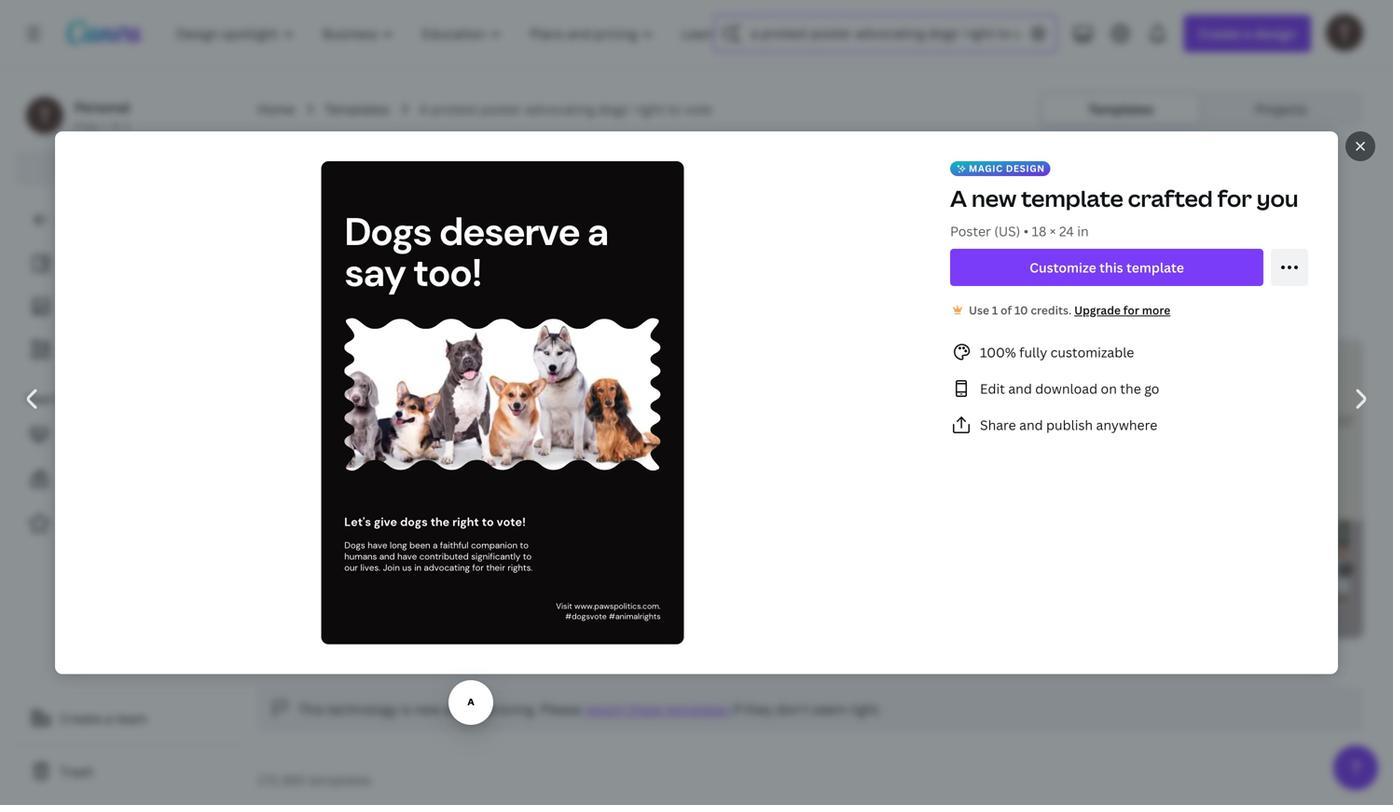 Task type: locate. For each thing, give the bounding box(es) containing it.
new inside a new template crafted for you poster (us) • 18 × 24 in
[[972, 183, 1017, 213]]

(us)
[[995, 222, 1021, 240], [285, 647, 311, 665]]

right
[[635, 100, 664, 118], [453, 515, 479, 530]]

templates link
[[325, 99, 390, 119]]

• inside poster (us) • 18 × 24 in group
[[315, 647, 320, 665]]

vote! right give
[[1223, 382, 1246, 393]]

1 horizontal spatial dogs deserve a say too!
[[923, 369, 1086, 425]]

1 horizontal spatial new
[[972, 183, 1017, 213]]

1 vertical spatial say
[[923, 394, 961, 425]]

0 horizontal spatial 24
[[350, 647, 365, 665]]

0 horizontal spatial too!
[[253, 545, 286, 566]]

0 horizontal spatial right
[[651, 191, 689, 211]]

templates
[[325, 100, 390, 118], [1088, 100, 1154, 118]]

• down design
[[1024, 222, 1029, 240]]

use
[[969, 303, 990, 318]]

we believe that every being deserves equal representation in a democracy.
[[253, 586, 347, 611]]

have for long
[[368, 540, 388, 551]]

0 horizontal spatial templates
[[325, 100, 390, 118]]

free •
[[75, 119, 106, 134]]

1 horizontal spatial 1
[[992, 303, 998, 318]]

vote! right them
[[583, 443, 599, 451]]

0 horizontal spatial rights
[[348, 524, 397, 545]]

1 horizontal spatial too!
[[413, 248, 482, 298]]

0 vertical spatial too!
[[413, 248, 482, 298]]

the right dogs
[[431, 515, 450, 530]]

0 horizontal spatial have
[[302, 524, 343, 545]]

a for new
[[951, 183, 967, 213]]

advocating down faithful
[[424, 562, 470, 574]]

template inside a new template crafted for you poster (us) • 18 × 24 in
[[1022, 183, 1124, 213]]

to up your
[[855, 142, 889, 182]]

for right upgrade
[[1124, 303, 1140, 318]]

a left team
[[105, 710, 112, 728]]

0 horizontal spatial vote!
[[583, 443, 599, 451]]

have inside dogs have rights too!
[[302, 524, 343, 545]]

for
[[1218, 183, 1253, 213], [826, 191, 847, 211], [1124, 303, 1140, 318], [473, 562, 484, 574]]

template right 'this'
[[1127, 259, 1185, 276]]

1 vertical spatial right
[[651, 191, 689, 211]]

24
[[1060, 222, 1075, 240], [350, 647, 365, 665]]

design
[[922, 191, 969, 211]]

a right the been
[[433, 540, 438, 551]]

for left your
[[826, 191, 847, 211]]

2 horizontal spatial have
[[398, 551, 417, 563]]

the left go
[[1121, 380, 1142, 398]]

0 vertical spatial 1
[[124, 119, 130, 134]]

personal
[[75, 98, 130, 116]]

the right give
[[1207, 382, 1221, 393]]

1 vertical spatial dogs'
[[608, 191, 648, 211]]

0 vertical spatial (us)
[[995, 222, 1021, 240]]

1 vertical spatial template
[[1127, 259, 1185, 276]]

a right next
[[951, 183, 967, 213]]

democracy.
[[267, 604, 304, 611]]

publish
[[1047, 416, 1093, 434]]

None search field
[[714, 15, 1057, 52]]

we
[[253, 586, 264, 593]]

poster • 42 × 59.4 cm group
[[472, 340, 683, 665]]

59.4
[[552, 647, 579, 665]]

us
[[402, 562, 412, 574]]

× inside group
[[543, 647, 549, 665]]

poster • 42 × 59.4 cm
[[472, 647, 602, 665]]

(us) down magic design
[[995, 222, 1021, 240]]

this
[[1100, 259, 1124, 276]]

a protest poster advocating dogs' right to vote
[[419, 100, 712, 118]]

in inside a new template crafted for you poster (us) • 18 × 24 in
[[1078, 222, 1089, 240]]

poster (us) • 18 × 24 in group
[[1086, 329, 1394, 793], [240, 340, 539, 665]]

0 vertical spatial right
[[773, 142, 849, 182]]

1 horizontal spatial right
[[635, 100, 664, 118]]

rights.
[[508, 562, 533, 574]]

24 up customize
[[1060, 222, 1075, 240]]

on
[[1101, 380, 1117, 398]]

0 horizontal spatial say
[[345, 248, 406, 298]]

1 vertical spatial vote!
[[583, 443, 599, 451]]

0 horizontal spatial poster (us) • 18 × 24 in group
[[240, 340, 539, 665]]

1 vertical spatial protest
[[416, 191, 469, 211]]

1 templates from the left
[[325, 100, 390, 118]]

deserve inside button
[[981, 369, 1068, 400]]

1 vertical spatial dogs deserve a say too!
[[923, 369, 1086, 425]]

dogs inside dogs have long been a faithful companion to humans and have contributed significantly to our lives. join us in advocating for their rights.
[[345, 540, 366, 551]]

protest up high
[[286, 142, 400, 182]]

1 horizontal spatial have
[[368, 540, 388, 551]]

a inside create a team button
[[105, 710, 112, 728]]

0 vertical spatial 18
[[1032, 222, 1047, 240]]

1 vertical spatial too!
[[965, 394, 1007, 425]]

× up technology
[[341, 647, 347, 665]]

× right the 42
[[543, 647, 549, 665]]

a down "deserves"
[[261, 604, 265, 611]]

a left protest
[[419, 100, 428, 118]]

• right free
[[102, 119, 106, 134]]

lives.
[[361, 562, 381, 574]]

1 vertical spatial 24
[[350, 647, 365, 665]]

•
[[102, 119, 106, 134], [1024, 222, 1029, 240], [315, 647, 320, 665], [516, 647, 521, 665]]

say
[[345, 248, 406, 298], [923, 394, 961, 425]]

for inside a new template crafted for you poster (us) • 18 × 24 in
[[1218, 183, 1253, 213]]

1 horizontal spatial the
[[1121, 380, 1142, 398]]

more right upgrade
[[1143, 303, 1171, 318]]

2 vertical spatial too!
[[253, 545, 286, 566]]

1 vertical spatial deserve
[[981, 369, 1068, 400]]

in inside dogs have long been a faithful companion to humans and have contributed significantly to our lives. join us in advocating for their rights.
[[414, 562, 422, 574]]

rights up humans on the left of page
[[348, 524, 397, 545]]

1 left of
[[992, 303, 998, 318]]

0 vertical spatial dogs'
[[687, 142, 767, 182]]

1 horizontal spatial vote!
[[1223, 382, 1246, 393]]

in right us
[[414, 562, 422, 574]]

1 vertical spatial new
[[415, 701, 440, 719]]

2 horizontal spatial the
[[1207, 382, 1221, 393]]

template inside button
[[1127, 259, 1185, 276]]

their
[[486, 562, 506, 574]]

in up technology
[[369, 647, 380, 665]]

long
[[390, 540, 407, 551]]

0 horizontal spatial more
[[1143, 303, 1171, 318]]

0 horizontal spatial deserve
[[439, 207, 580, 257]]

too!
[[413, 248, 482, 298], [965, 394, 1007, 425], [253, 545, 286, 566]]

2 horizontal spatial too!
[[965, 394, 1007, 425]]

1 vertical spatial advocating
[[523, 191, 604, 211]]

0 vertical spatial vote!
[[1223, 382, 1246, 393]]

0 vertical spatial protest
[[286, 142, 400, 182]]

poster up media button
[[473, 191, 519, 211]]

media
[[527, 246, 565, 264]]

poster
[[406, 142, 505, 182], [473, 191, 519, 211], [951, 222, 991, 240], [240, 647, 281, 665], [472, 647, 513, 665]]

× up customize
[[1050, 222, 1056, 240]]

is
[[401, 701, 411, 719]]

dogs deserve a say too!
[[345, 207, 608, 298], [923, 369, 1086, 425]]

0 vertical spatial dogs deserve a say too!
[[345, 207, 608, 298]]

list containing 100% fully customizable
[[951, 341, 1309, 436]]

more
[[1143, 303, 1171, 318], [1308, 415, 1321, 422]]

right up faithful
[[453, 515, 479, 530]]

poster down design
[[951, 222, 991, 240]]

dogs' down dogs' at the top left
[[608, 191, 648, 211]]

www.pawspolitics.com.
[[575, 601, 661, 612]]

cm
[[582, 647, 602, 665]]

rights inside dogs have rights too!
[[348, 524, 397, 545]]

templates left your
[[750, 191, 822, 211]]

1 horizontal spatial template
[[1127, 259, 1185, 276]]

1 horizontal spatial advocating
[[525, 100, 595, 118]]

rights left at
[[1296, 421, 1310, 428]]

100% fully customizable
[[980, 344, 1135, 361]]

in down "deserves"
[[253, 604, 258, 611]]

a inside a new template crafted for you poster (us) • 18 × 24 in
[[951, 183, 967, 213]]

18 inside a new template crafted for you poster (us) • 18 × 24 in
[[1032, 222, 1047, 240]]

1 horizontal spatial 24
[[1060, 222, 1075, 240]]

list
[[951, 341, 1309, 436]]

representation
[[301, 595, 347, 602]]

1 horizontal spatial 18
[[1032, 222, 1047, 240]]

(us) down democracy.
[[285, 647, 311, 665]]

to down vote
[[693, 191, 709, 211]]

contributed
[[420, 551, 469, 563]]

1 horizontal spatial more
[[1308, 415, 1321, 422]]

0 vertical spatial more
[[1143, 303, 1171, 318]]

× inside a new template crafted for you poster (us) • 18 × 24 in
[[1050, 222, 1056, 240]]

2 templates from the left
[[1088, 100, 1154, 118]]

new right is
[[415, 701, 440, 719]]

0 horizontal spatial template
[[1022, 183, 1124, 213]]

a for protest
[[419, 100, 428, 118]]

24 up technology
[[350, 647, 365, 665]]

for left you
[[1218, 183, 1253, 213]]

1 horizontal spatial poster (us) • 18 × 24 in group
[[1086, 329, 1394, 793]]

new
[[972, 183, 1017, 213], [415, 701, 440, 719]]

join
[[383, 562, 400, 574]]

to
[[855, 142, 889, 182], [693, 191, 709, 211]]

faithful
[[440, 540, 469, 551]]

a up browse
[[257, 142, 280, 182]]

#animalrights
[[609, 612, 661, 622]]

18 up customize
[[1032, 222, 1047, 240]]

0 vertical spatial vote
[[895, 142, 965, 182]]

0 vertical spatial rights
[[1296, 421, 1310, 428]]

advocating up media at the top left of the page
[[523, 191, 604, 211]]

1 vertical spatial more
[[1308, 415, 1321, 422]]

0 vertical spatial template
[[1022, 183, 1124, 213]]

0 horizontal spatial (us)
[[285, 647, 311, 665]]

protest up category button
[[416, 191, 469, 211]]

and right edit on the top
[[1009, 380, 1033, 398]]

new down "magic"
[[972, 183, 1017, 213]]

1 vertical spatial vote
[[713, 191, 746, 211]]

and
[[1009, 380, 1033, 398], [1020, 416, 1044, 434], [380, 551, 395, 563], [444, 701, 467, 719]]

1 down personal
[[124, 119, 130, 134]]

0 vertical spatial advocating
[[525, 100, 595, 118]]

0 vertical spatial 24
[[1060, 222, 1075, 240]]

poster
[[481, 100, 522, 118]]

template down design
[[1022, 183, 1124, 213]]

vote!
[[1223, 382, 1246, 393], [583, 443, 599, 451]]

advocating down dogs' at the top left
[[511, 142, 681, 182]]

1 horizontal spatial deserve
[[981, 369, 1068, 400]]

#dogsvote
[[565, 612, 607, 622]]

if
[[733, 701, 741, 719]]

a inside dogs deserve a say too! button
[[1073, 369, 1086, 400]]

dogs inside dogs have rights too!
[[508, 376, 547, 406]]

filters
[[315, 246, 355, 264]]

templates left if
[[666, 701, 730, 719]]

to left vote!
[[482, 515, 494, 530]]

right right dogs' at the top left
[[635, 100, 664, 118]]

0 horizontal spatial right
[[453, 515, 479, 530]]

the inside list
[[1121, 380, 1142, 398]]

petrights.org.
[[1318, 421, 1351, 428]]

1 vertical spatial right
[[453, 515, 479, 530]]

quality
[[349, 191, 399, 211]]

poster (us) • 18 × 24 in group containing dogs have rights too!
[[240, 340, 539, 665]]

• up this
[[315, 647, 320, 665]]

say inside button
[[923, 394, 961, 425]]

0 vertical spatial new
[[972, 183, 1017, 213]]

1 vertical spatial 1
[[992, 303, 998, 318]]

1 vertical spatial rights
[[348, 524, 397, 545]]

download
[[1036, 380, 1098, 398]]

a
[[587, 207, 608, 257], [1073, 369, 1086, 400], [433, 540, 438, 551], [261, 604, 265, 611], [105, 710, 112, 728]]

trash link
[[15, 754, 243, 791]]

• inside poster • 42 × 59.4 cm group
[[516, 647, 521, 665]]

0 horizontal spatial the
[[431, 515, 450, 530]]

1
[[124, 119, 130, 134], [992, 303, 998, 318]]

0 vertical spatial right
[[635, 100, 664, 118]]

and left us
[[380, 551, 395, 563]]

a left on
[[1073, 369, 1086, 400]]

seem
[[813, 701, 846, 719]]

1 horizontal spatial templates
[[1088, 100, 1154, 118]]

templates
[[971, 142, 1123, 182], [750, 191, 822, 211], [666, 701, 730, 719], [308, 772, 372, 790]]

for left their
[[473, 562, 484, 574]]

• inside a new template crafted for you poster (us) • 18 × 24 in
[[1024, 222, 1029, 240]]

0 horizontal spatial advocating
[[424, 562, 470, 574]]

more right the learn
[[1308, 415, 1321, 422]]

1 horizontal spatial rights
[[1296, 421, 1310, 428]]

content
[[54, 391, 98, 407]]

browse
[[257, 191, 311, 211]]

them
[[566, 443, 581, 451]]

1 vertical spatial advocating
[[424, 562, 470, 574]]

companion
[[471, 540, 518, 551]]

1 horizontal spatial (us)
[[995, 222, 1021, 240]]

0 horizontal spatial dogs deserve a say too!
[[345, 207, 608, 298]]

• left the 42
[[516, 647, 521, 665]]

advocating left dogs' at the top left
[[525, 100, 595, 118]]

1 horizontal spatial to
[[855, 142, 889, 182]]

for inside a protest poster advocating dogs' right to vote templates browse high quality a protest poster advocating dogs' right to vote templates for your next design
[[826, 191, 847, 211]]

1 vertical spatial to
[[693, 191, 709, 211]]

1 vertical spatial 18
[[323, 647, 338, 665]]

0 horizontal spatial dogs'
[[608, 191, 648, 211]]

and left "improving."
[[444, 701, 467, 719]]

1 horizontal spatial say
[[923, 394, 961, 425]]

high
[[314, 191, 345, 211]]

a right quality
[[402, 191, 412, 211]]

dogs deserve a say too! inside dogs deserve a say too! button
[[923, 369, 1086, 425]]

1 horizontal spatial ×
[[543, 647, 549, 665]]

to up rights.
[[520, 540, 529, 551]]

dogs' down vote
[[687, 142, 767, 182]]

believe
[[266, 586, 288, 593]]

in up customize
[[1078, 222, 1089, 240]]

poster down protest
[[406, 142, 505, 182]]

poster left the 42
[[472, 647, 513, 665]]

18 up this
[[323, 647, 338, 665]]

let them vote!
[[555, 443, 599, 451]]

0 horizontal spatial new
[[415, 701, 440, 719]]

×
[[1050, 222, 1056, 240], [341, 647, 347, 665], [543, 647, 549, 665]]

0 horizontal spatial to
[[693, 191, 709, 211]]

2 horizontal spatial ×
[[1050, 222, 1056, 240]]

your content
[[26, 391, 98, 407]]

been
[[410, 540, 431, 551]]

0 horizontal spatial 18
[[323, 647, 338, 665]]

a inside we believe that every being deserves equal representation in a democracy.
[[261, 604, 265, 611]]

this technology is new and improving. please report these templates if they don't seem right.
[[299, 701, 883, 719]]



Task type: vqa. For each thing, say whether or not it's contained in the screenshot.
1st 14 from the bottom of the page
no



Task type: describe. For each thing, give the bounding box(es) containing it.
give dogs the vote!
[[1160, 382, 1246, 393]]

a right media at the top left of the page
[[587, 207, 608, 257]]

let's give dogs the right to vote!
[[345, 515, 526, 530]]

design
[[310, 295, 366, 318]]

a protest poster advocating dogs' right to vote templates browse high quality a protest poster advocating dogs' right to vote templates for your next design
[[257, 142, 1123, 211]]

give
[[374, 515, 398, 530]]

about
[[1322, 415, 1337, 422]]

100%
[[980, 344, 1017, 361]]

technology
[[327, 701, 398, 719]]

0 vertical spatial advocating
[[511, 142, 681, 182]]

category button
[[375, 236, 477, 273]]

10
[[1015, 303, 1028, 318]]

dogs have rights too!
[[508, 376, 646, 430]]

0 vertical spatial say
[[345, 248, 406, 298]]

have for rights
[[302, 524, 343, 545]]

report these templates link
[[585, 701, 730, 719]]

1 horizontal spatial vote
[[895, 142, 965, 182]]

customize this template
[[1030, 259, 1185, 276]]

humans
[[345, 551, 377, 563]]

improving.
[[471, 701, 537, 719]]

design
[[1006, 162, 1045, 175]]

poster (us) • 18 × 24 in group containing give dogs the vote!
[[1086, 329, 1394, 793]]

top level navigation element
[[164, 15, 749, 52]]

anywhere
[[1097, 416, 1158, 434]]

dogs inside dogs have rights too!
[[253, 524, 297, 545]]

team
[[115, 710, 147, 728]]

all
[[295, 246, 312, 264]]

templates up a new template crafted for you poster (us) • 18 × 24 in
[[971, 142, 1123, 182]]

all filters button
[[257, 236, 368, 273]]

share
[[980, 416, 1017, 434]]

24 inside a new template crafted for you poster (us) • 18 × 24 in
[[1060, 222, 1075, 240]]

0 vertical spatial deserve
[[439, 207, 580, 257]]

your
[[851, 191, 884, 211]]

and right the share
[[1020, 416, 1044, 434]]

our
[[345, 562, 358, 574]]

and inside dogs have long been a faithful companion to humans and have contributed significantly to our lives. join us in advocating for their rights.
[[380, 551, 395, 563]]

have
[[550, 376, 592, 406]]

magic design
[[257, 295, 366, 318]]

learn
[[1292, 415, 1306, 422]]

0 horizontal spatial protest
[[286, 142, 400, 182]]

give
[[1160, 382, 1180, 393]]

animal
[[1338, 415, 1355, 422]]

every
[[305, 586, 322, 593]]

in inside we believe that every being deserves equal representation in a democracy.
[[253, 604, 258, 611]]

customizable
[[1051, 344, 1135, 361]]

being
[[324, 586, 341, 593]]

dogs inside button
[[923, 369, 977, 400]]

use 1 of 10 credits. upgrade for more
[[969, 303, 1171, 318]]

a new template crafted for you poster (us) • 18 × 24 in
[[951, 183, 1299, 240]]

home
[[257, 100, 295, 118]]

magic
[[257, 295, 306, 318]]

dogs deserve a say too! button
[[909, 340, 1133, 665]]

too! inside dogs have rights too!
[[253, 545, 286, 566]]

magic
[[969, 162, 1004, 175]]

go
[[1145, 380, 1160, 398]]

projects
[[1256, 100, 1308, 118]]

let's
[[345, 515, 371, 530]]

visit
[[556, 601, 573, 612]]

for inside dogs have long been a faithful companion to humans and have contributed significantly to our lives. join us in advocating for their rights.
[[473, 562, 484, 574]]

advocating inside dogs have long been a faithful companion to humans and have contributed significantly to our lives. join us in advocating for their rights.
[[424, 562, 470, 574]]

172,365
[[257, 772, 305, 790]]

too!
[[559, 400, 595, 430]]

1 horizontal spatial protest
[[416, 191, 469, 211]]

they
[[745, 701, 773, 719]]

a for protest
[[257, 142, 280, 182]]

your
[[26, 391, 51, 407]]

too! inside button
[[965, 394, 1007, 425]]

this
[[299, 701, 324, 719]]

1 vertical spatial (us)
[[285, 647, 311, 665]]

0 horizontal spatial vote
[[713, 191, 746, 211]]

to right significantly
[[523, 551, 532, 563]]

media button
[[485, 236, 600, 273]]

42
[[524, 647, 539, 665]]

credits.
[[1031, 303, 1072, 318]]

templates right 172,365
[[308, 772, 372, 790]]

trash
[[60, 764, 94, 781]]

0 vertical spatial to
[[855, 142, 889, 182]]

equal
[[282, 595, 299, 602]]

next
[[887, 191, 919, 211]]

poster (us) • 18 × 24 in
[[240, 647, 380, 665]]

customize this template button
[[951, 249, 1264, 286]]

edit
[[980, 380, 1006, 398]]

rights
[[596, 376, 646, 406]]

a inside dogs have long been a faithful companion to humans and have contributed significantly to our lives. join us in advocating for their rights.
[[433, 540, 438, 551]]

more inside learn more about animal rights at petrights.org.
[[1308, 415, 1321, 422]]

0 horizontal spatial ×
[[341, 647, 347, 665]]

magic design
[[969, 162, 1045, 175]]

template for new
[[1022, 183, 1124, 213]]

create a team
[[60, 710, 147, 728]]

0 horizontal spatial 1
[[124, 119, 130, 134]]

poster inside group
[[472, 647, 513, 665]]

poster down democracy.
[[240, 647, 281, 665]]

customize
[[1030, 259, 1097, 276]]

rights inside learn more about animal rights at petrights.org.
[[1296, 421, 1310, 428]]

to left vote
[[667, 100, 681, 118]]

at
[[1312, 421, 1317, 428]]

these
[[628, 701, 663, 719]]

(us) inside a new template crafted for you poster (us) • 18 × 24 in
[[995, 222, 1021, 240]]

poster inside a new template crafted for you poster (us) • 18 × 24 in
[[951, 222, 991, 240]]

template for this
[[1127, 259, 1185, 276]]

share and publish anywhere
[[980, 416, 1158, 434]]

dogs
[[400, 515, 428, 530]]

deserves
[[253, 595, 279, 602]]

learn more about animal rights at petrights.org.
[[1292, 415, 1355, 428]]

edit and download on the go
[[980, 380, 1160, 398]]

1 horizontal spatial dogs'
[[687, 142, 767, 182]]

upgrade for more button
[[1075, 303, 1171, 318]]

vote! inside poster • 42 × 59.4 cm group
[[583, 443, 599, 451]]

1 horizontal spatial right
[[773, 142, 849, 182]]

report
[[585, 701, 625, 719]]

vote!
[[497, 515, 526, 530]]

projects link
[[1203, 94, 1360, 124]]



